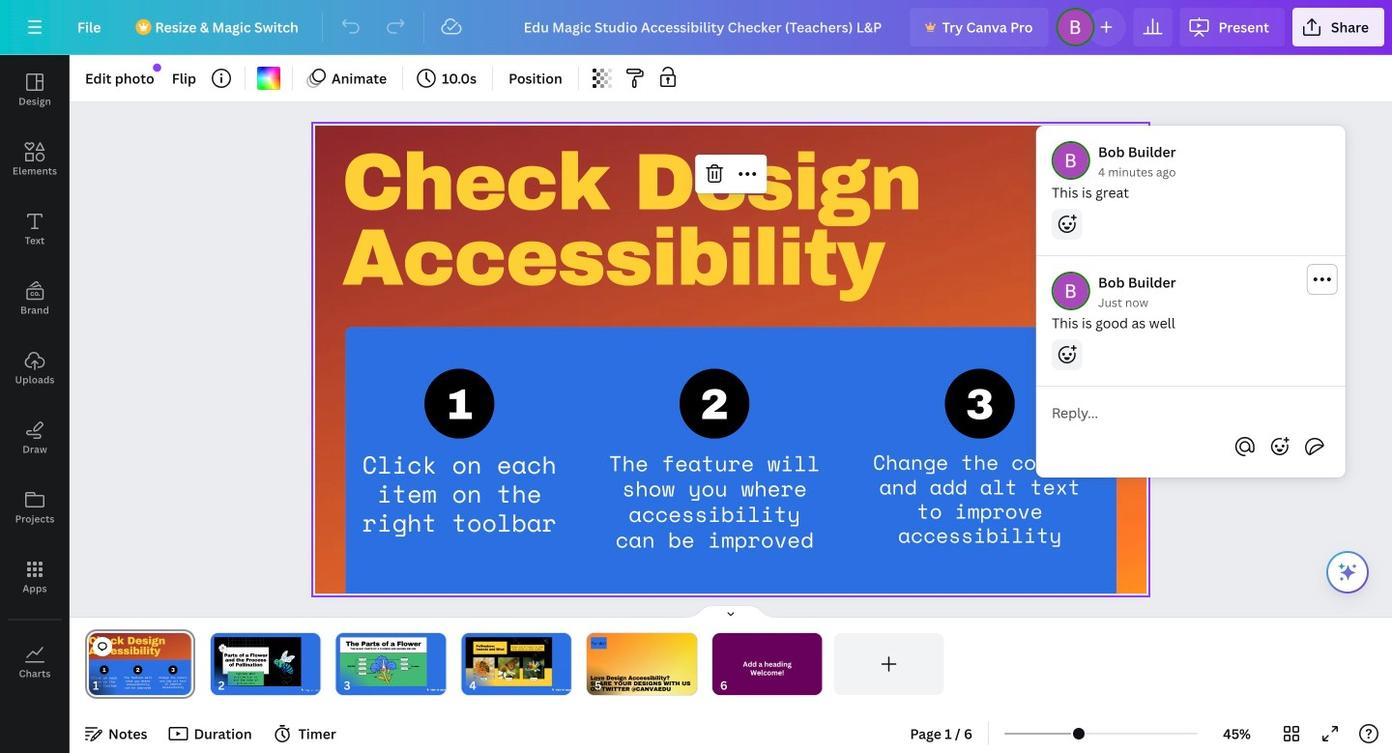 Task type: vqa. For each thing, say whether or not it's contained in the screenshot.
CREATE A BLANK INSTAGRAM STORY element
no



Task type: describe. For each thing, give the bounding box(es) containing it.
main menu bar
[[0, 0, 1392, 55]]

side panel tab list
[[0, 55, 70, 697]]

Design title text field
[[508, 8, 903, 46]]

no colour image
[[257, 67, 280, 90]]

Zoom button
[[1206, 718, 1269, 749]]



Task type: locate. For each thing, give the bounding box(es) containing it.
hide pages image
[[685, 604, 777, 620]]

page 1 image
[[85, 633, 195, 695]]

Reply draft. Add a reply or @mention. text field
[[1052, 402, 1330, 424]]

canva assistant image
[[1336, 561, 1359, 584]]

Page title text field
[[107, 676, 115, 695]]



